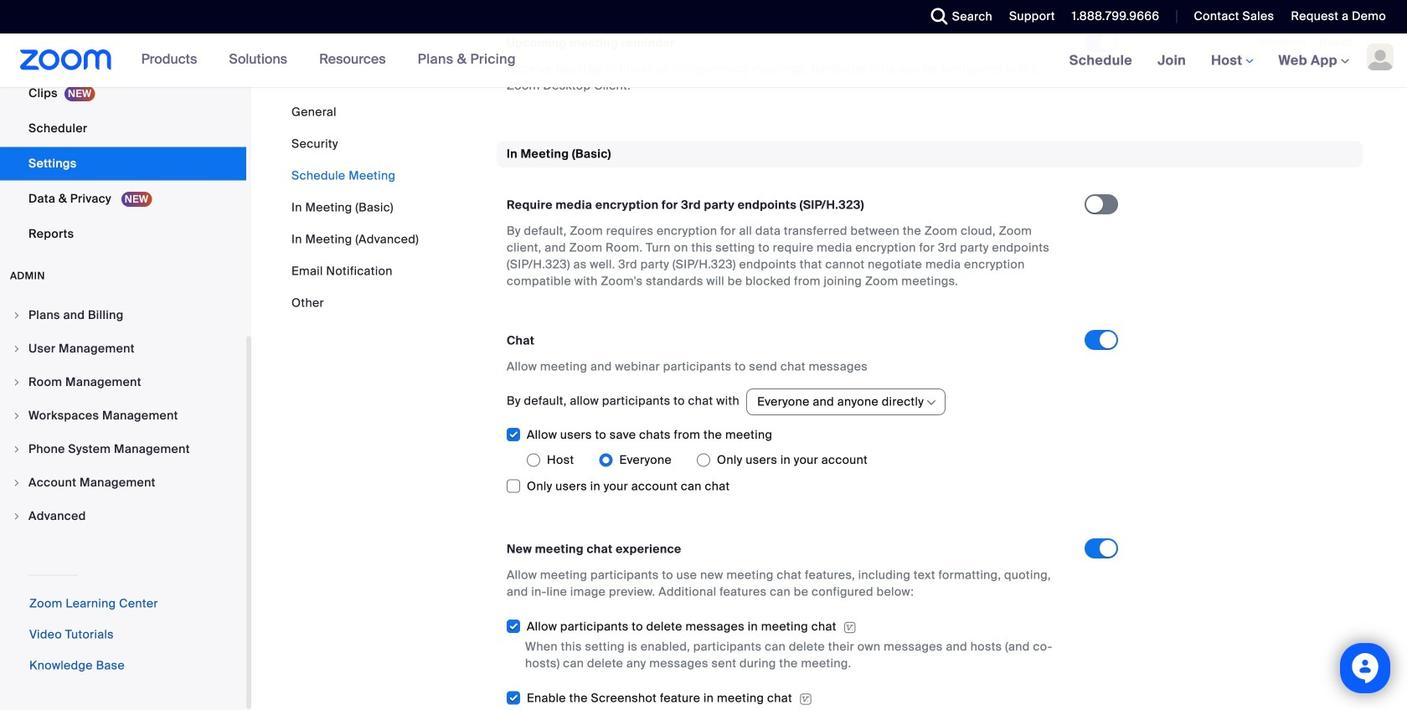 Task type: locate. For each thing, give the bounding box(es) containing it.
menu bar
[[292, 104, 419, 312]]

right image
[[12, 444, 22, 454]]

right image
[[12, 310, 22, 320], [12, 344, 22, 354], [12, 377, 22, 387], [12, 411, 22, 421], [12, 478, 22, 488], [12, 511, 22, 521]]

1 menu item from the top
[[0, 299, 246, 331]]

7 menu item from the top
[[0, 501, 246, 532]]

1 right image from the top
[[12, 310, 22, 320]]

allow users to save chats from the meeting option group
[[527, 447, 1085, 474]]

6 right image from the top
[[12, 511, 22, 521]]

zoom logo image
[[20, 49, 112, 70]]

4 menu item from the top
[[0, 400, 246, 432]]

5 right image from the top
[[12, 478, 22, 488]]

banner
[[0, 34, 1407, 88]]

menu item
[[0, 299, 246, 331], [0, 333, 246, 365], [0, 367, 246, 398], [0, 400, 246, 432], [0, 434, 246, 465], [0, 467, 246, 499], [0, 501, 246, 532]]

2 right image from the top
[[12, 344, 22, 354]]

4 right image from the top
[[12, 411, 22, 421]]

profile picture image
[[1367, 44, 1394, 70]]

3 right image from the top
[[12, 377, 22, 387]]

'support version for 'allow participants to delete messages in meeting chat image
[[843, 620, 857, 635]]

right image for 5th menu item from the bottom
[[12, 377, 22, 387]]

right image for first menu item from the bottom
[[12, 511, 22, 521]]



Task type: describe. For each thing, give the bounding box(es) containing it.
in meeting (basic) element
[[497, 141, 1363, 710]]

3 menu item from the top
[[0, 367, 246, 398]]

right image for 4th menu item
[[12, 411, 22, 421]]

admin menu menu
[[0, 299, 246, 534]]

5 menu item from the top
[[0, 434, 246, 465]]

2 menu item from the top
[[0, 333, 246, 365]]

right image for 6th menu item from the top of the admin menu menu
[[12, 478, 22, 488]]

'support version for 'enable the screenshot feature in meeting chat image
[[799, 692, 813, 707]]

right image for second menu item from the top of the admin menu menu
[[12, 344, 22, 354]]

personal menu menu
[[0, 0, 246, 253]]

6 menu item from the top
[[0, 467, 246, 499]]

product information navigation
[[129, 34, 529, 87]]

meetings navigation
[[1057, 34, 1407, 88]]

show options image
[[925, 396, 938, 410]]

right image for first menu item
[[12, 310, 22, 320]]



Task type: vqa. For each thing, say whether or not it's contained in the screenshot.
alert on the bottom of page
no



